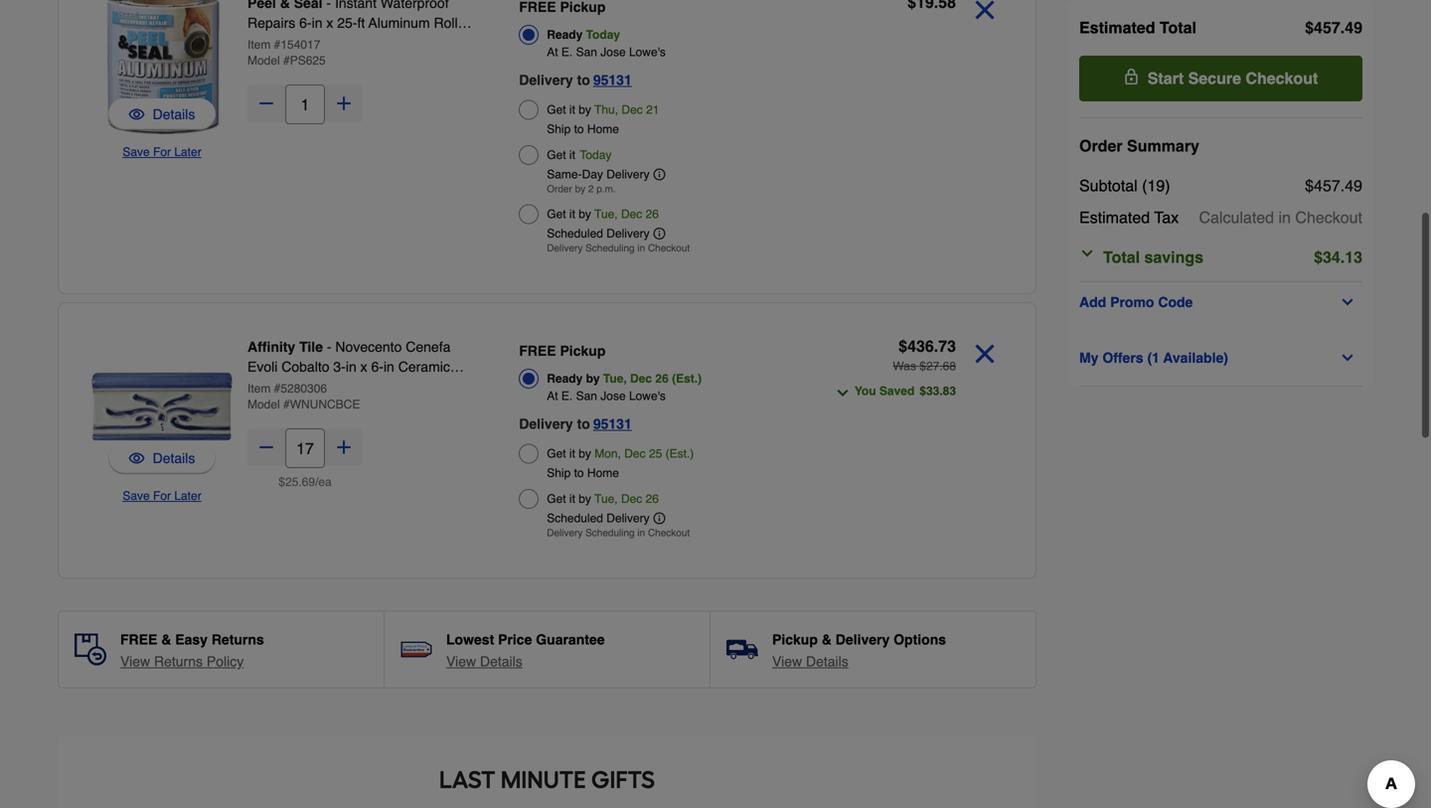 Task type: describe. For each thing, give the bounding box(es) containing it.
last minute gifts
[[439, 765, 655, 794]]

model for -
[[248, 398, 280, 412]]

aluminum
[[369, 15, 430, 31]]

to up get it by thu, dec 21 on the top left of the page
[[577, 72, 590, 88]]

order by 2 p.m.
[[547, 183, 616, 195]]

#154017
[[274, 38, 321, 52]]

73
[[939, 337, 956, 355]]

$ right saved
[[920, 384, 927, 398]]

novecento
[[335, 339, 402, 355]]

view returns policy link
[[120, 652, 244, 672]]

by left thu,
[[579, 103, 591, 117]]

delivery scheduling in checkout for info image related to -
[[547, 527, 690, 539]]

delivery to 95131 for instant waterproof repairs 6-in x 25-ft aluminum roll flashing
[[519, 72, 632, 88]]

piece)
[[397, 379, 436, 395]]

x inside novecento cenefa evoli cobalto 3-in x 6-in ceramic bullnose tile (0.1-sq. ft/ piece)
[[360, 359, 367, 375]]

(19)
[[1142, 176, 1171, 195]]

ship for -
[[547, 466, 571, 480]]

evoli
[[248, 359, 278, 375]]

bullnose
[[248, 379, 301, 395]]

2 vertical spatial 26
[[646, 492, 659, 506]]

pickup inside pickup & delivery options view details
[[772, 632, 818, 648]]

free for free & easy returns view returns policy
[[120, 632, 157, 648]]

view details link for view
[[772, 652, 849, 672]]

get for info image related to -
[[547, 492, 566, 506]]

last
[[439, 765, 496, 794]]

for for instant waterproof repairs 6-in x 25-ft aluminum roll flashing
[[153, 145, 171, 159]]

x inside instant waterproof repairs 6-in x 25-ft aluminum roll flashing
[[326, 15, 333, 31]]

calculated in checkout
[[1199, 208, 1363, 227]]

457 for estimated total
[[1314, 18, 1341, 37]]

ceramic
[[398, 359, 450, 375]]

ready for -
[[547, 372, 583, 386]]

1 vertical spatial 25
[[285, 475, 299, 489]]

last minute gifts heading
[[78, 760, 1017, 800]]

tile inside novecento cenefa evoli cobalto 3-in x 6-in ceramic bullnose tile (0.1-sq. ft/ piece)
[[305, 379, 326, 395]]

affinity
[[248, 339, 295, 355]]

33
[[927, 384, 940, 398]]

by down free pickup
[[586, 372, 600, 386]]

0 vertical spatial 26
[[646, 207, 659, 221]]

436
[[908, 337, 934, 355]]

order for order by 2 p.m.
[[547, 183, 572, 195]]

saved
[[880, 384, 915, 398]]

save for later for instant waterproof repairs 6-in x 25-ft aluminum roll flashing
[[123, 145, 202, 159]]

item #5280306 model #wnuncbce
[[248, 382, 360, 412]]

$ 25 . 69 /ea
[[279, 475, 332, 489]]

at e. san jose lowe's for -
[[547, 389, 666, 403]]

0 vertical spatial (est.)
[[672, 372, 702, 386]]

secure image
[[1124, 69, 1140, 85]]

27
[[927, 359, 940, 373]]

$ 436 . 73 was $ 27 . 68
[[893, 337, 956, 373]]

1 vertical spatial (est.)
[[666, 447, 694, 461]]

home for -
[[587, 466, 619, 480]]

easy
[[175, 632, 208, 648]]

ft/
[[381, 379, 393, 395]]

price
[[498, 632, 532, 648]]

e. for instant waterproof repairs 6-in x 25-ft aluminum roll flashing
[[562, 45, 573, 59]]

$ 457 . 49 for (19)
[[1305, 176, 1363, 195]]

0 vertical spatial today
[[586, 28, 620, 42]]

order for order summary
[[1080, 137, 1123, 155]]

view for free & easy returns view returns policy
[[120, 654, 150, 670]]

3-
[[333, 359, 346, 375]]

by left mon,
[[579, 447, 591, 461]]

view details link for details
[[446, 652, 523, 672]]

in right calculated
[[1279, 208, 1291, 227]]

tax
[[1155, 208, 1179, 227]]

options
[[894, 632, 946, 648]]

lowest
[[446, 632, 494, 648]]

you
[[855, 384, 876, 398]]

pickup & delivery options view details
[[772, 632, 946, 670]]

estimated tax
[[1080, 208, 1179, 227]]

in down get it by mon, dec 25 (est.)
[[638, 527, 645, 539]]

subtotal (19)
[[1080, 176, 1171, 195]]

scheduling for info image related to -
[[586, 527, 635, 539]]

0 vertical spatial returns
[[212, 632, 264, 648]]

in up the (0.1-
[[346, 359, 357, 375]]

cobalto
[[282, 359, 330, 375]]

lowest price guarantee view details
[[446, 632, 605, 670]]

roll
[[434, 15, 458, 31]]

2
[[588, 183, 594, 195]]

order summary
[[1080, 137, 1200, 155]]

calculated
[[1199, 208, 1275, 227]]

6- inside novecento cenefa evoli cobalto 3-in x 6-in ceramic bullnose tile (0.1-sq. ft/ piece)
[[371, 359, 384, 375]]

start
[[1148, 69, 1184, 87]]

ready by tue, dec 26 (est.)
[[547, 372, 702, 386]]

95131 for instant waterproof repairs 6-in x 25-ft aluminum roll flashing
[[593, 72, 632, 88]]

same-day delivery
[[547, 168, 650, 181]]

you saved $ 33 . 83
[[855, 384, 956, 398]]

/ea
[[315, 475, 332, 489]]

details inside pickup & delivery options view details
[[806, 654, 849, 670]]

jose for instant waterproof repairs 6-in x 25-ft aluminum roll flashing
[[601, 45, 626, 59]]

get it by thu, dec 21
[[547, 103, 660, 117]]

summary
[[1127, 137, 1200, 155]]

minus image
[[256, 93, 276, 113]]

novecento cenefa evoli cobalto 3-in x 6-in ceramic bullnose tile (0.1-sq. ft/ piece) image
[[90, 335, 234, 478]]

it for instant waterproof repairs 6-in x 25-ft aluminum roll flashing's info image
[[570, 148, 576, 162]]

thu,
[[595, 103, 618, 117]]

tue, for 2nd info image from the bottom
[[595, 207, 618, 221]]

sq.
[[359, 379, 378, 395]]

item for -
[[248, 382, 271, 396]]

save for later for -
[[123, 489, 202, 503]]

san for instant waterproof repairs 6-in x 25-ft aluminum roll flashing
[[576, 45, 597, 59]]

(0.1-
[[330, 379, 359, 395]]

delivery inside pickup & delivery options view details
[[836, 632, 890, 648]]

waterproof
[[381, 0, 449, 11]]

policy
[[207, 654, 244, 670]]

gifts
[[591, 765, 655, 794]]

info image for -
[[654, 512, 666, 524]]

total
[[1160, 18, 1197, 37]]

cenefa
[[406, 339, 451, 355]]

save for later button for instant waterproof repairs 6-in x 25-ft aluminum roll flashing
[[123, 142, 202, 162]]

stepper number input field with increment and decrement buttons number field for -
[[285, 428, 325, 468]]

option group for instant waterproof repairs 6-in x 25-ft aluminum roll flashing
[[519, 0, 795, 259]]

instant
[[335, 0, 377, 11]]

#wnuncbce
[[283, 398, 360, 412]]

in up the ft/
[[384, 359, 395, 375]]

ready today
[[547, 28, 620, 42]]

for for -
[[153, 489, 171, 503]]

dec right mon,
[[625, 447, 646, 461]]

view inside lowest price guarantee view details
[[446, 654, 476, 670]]

estimated for estimated tax
[[1080, 208, 1150, 227]]

scheduling for 2nd info image from the bottom
[[586, 243, 635, 254]]

novecento cenefa evoli cobalto 3-in x 6-in ceramic bullnose tile (0.1-sq. ft/ piece)
[[248, 339, 451, 395]]

details inside lowest price guarantee view details
[[480, 654, 523, 670]]

save for instant waterproof repairs 6-in x 25-ft aluminum roll flashing
[[123, 145, 150, 159]]

was
[[893, 359, 917, 373]]

#ps625
[[283, 54, 326, 68]]

68
[[943, 359, 956, 373]]

dec down get it by mon, dec 25 (est.)
[[621, 492, 643, 506]]

in inside instant waterproof repairs 6-in x 25-ft aluminum roll flashing
[[312, 15, 323, 31]]

$ 457 . 49 for total
[[1305, 18, 1363, 37]]

21
[[646, 103, 660, 117]]

save for later button for -
[[123, 486, 202, 506]]

item #154017 model #ps625
[[248, 38, 326, 68]]

in down same-day delivery
[[638, 243, 645, 254]]

ship to home for -
[[547, 466, 619, 480]]

plus image
[[334, 437, 354, 457]]

free & easy returns view returns policy
[[120, 632, 264, 670]]

0 horizontal spatial returns
[[154, 654, 203, 670]]

1 vertical spatial today
[[580, 148, 612, 162]]

item for instant waterproof repairs 6-in x 25-ft aluminum roll flashing
[[248, 38, 271, 52]]

69
[[302, 475, 315, 489]]

repairs
[[248, 15, 296, 31]]

by down get it by mon, dec 25 (est.)
[[579, 492, 591, 506]]



Task type: locate. For each thing, give the bounding box(es) containing it.
1 horizontal spatial x
[[360, 359, 367, 375]]

1 vertical spatial ship
[[547, 466, 571, 480]]

1 for from the top
[[153, 145, 171, 159]]

model for instant waterproof repairs 6-in x 25-ft aluminum roll flashing
[[248, 54, 280, 68]]

stepper number input field with increment and decrement buttons number field up $ 25 . 69 /ea
[[285, 428, 325, 468]]

2 stepper number input field with increment and decrement buttons number field from the top
[[285, 428, 325, 468]]

tile left the -
[[299, 339, 323, 355]]

ship up the get it today
[[547, 122, 571, 136]]

estimated total
[[1080, 18, 1197, 37]]

1 scheduled delivery from the top
[[547, 227, 650, 241]]

estimated down 'subtotal'
[[1080, 208, 1150, 227]]

1 view from the left
[[120, 654, 150, 670]]

26 down get it by mon, dec 25 (est.)
[[646, 492, 659, 506]]

0 vertical spatial scheduling
[[586, 243, 635, 254]]

2 it from the top
[[570, 148, 576, 162]]

save for later button
[[123, 142, 202, 162], [123, 486, 202, 506]]

2 at e. san jose lowe's from the top
[[547, 389, 666, 403]]

0 horizontal spatial x
[[326, 15, 333, 31]]

0 vertical spatial pickup
[[560, 343, 606, 359]]

it down order by 2 p.m.
[[570, 207, 576, 221]]

0 vertical spatial save for later
[[123, 145, 202, 159]]

0 vertical spatial ship
[[547, 122, 571, 136]]

1 vertical spatial 95131 button
[[593, 412, 632, 436]]

2 for from the top
[[153, 489, 171, 503]]

home down get it by thu, dec 21 on the top left of the page
[[587, 122, 619, 136]]

1 model from the top
[[248, 54, 280, 68]]

1 vertical spatial at
[[547, 389, 558, 403]]

2 at from the top
[[547, 389, 558, 403]]

lowe's
[[629, 45, 666, 59], [629, 389, 666, 403]]

2 model from the top
[[248, 398, 280, 412]]

& left easy
[[161, 632, 171, 648]]

scheduling down p.m.
[[586, 243, 635, 254]]

model inside item #5280306 model #wnuncbce
[[248, 398, 280, 412]]

option group containing free pickup
[[519, 337, 795, 544]]

it left mon,
[[570, 447, 576, 461]]

at e. san jose lowe's down ready today
[[547, 45, 666, 59]]

2 save from the top
[[123, 489, 150, 503]]

minus image
[[256, 437, 276, 457]]

x up sq. at the left of the page
[[360, 359, 367, 375]]

$
[[1305, 18, 1314, 37], [1305, 176, 1314, 195], [899, 337, 908, 355], [920, 359, 927, 373], [920, 384, 927, 398], [279, 475, 285, 489]]

1 ready from the top
[[547, 28, 583, 42]]

delivery to 95131 for -
[[519, 416, 632, 432]]

1 ship to home from the top
[[547, 122, 619, 136]]

95131 button for -
[[593, 412, 632, 436]]

3 get from the top
[[547, 207, 566, 221]]

49 for estimated total
[[1345, 18, 1363, 37]]

in up #154017
[[312, 15, 323, 31]]

item
[[248, 38, 271, 52], [248, 382, 271, 396]]

model
[[248, 54, 280, 68], [248, 398, 280, 412]]

quickview image
[[129, 104, 145, 124]]

1 457 from the top
[[1314, 18, 1341, 37]]

flashing
[[248, 35, 300, 51]]

25
[[649, 447, 662, 461], [285, 475, 299, 489]]

in
[[312, 15, 323, 31], [1279, 208, 1291, 227], [638, 243, 645, 254], [346, 359, 357, 375], [384, 359, 395, 375], [638, 527, 645, 539]]

1 estimated from the top
[[1080, 18, 1156, 37]]

stepper number input field with increment and decrement buttons number field for instant waterproof repairs 6-in x 25-ft aluminum roll flashing
[[285, 85, 325, 124]]

2 vertical spatial info image
[[654, 512, 666, 524]]

25 left 69
[[285, 475, 299, 489]]

it for info image related to -
[[570, 492, 576, 506]]

1 $ 457 . 49 from the top
[[1305, 18, 1363, 37]]

1 delivery to 95131 from the top
[[519, 72, 632, 88]]

scheduled for info image related to -
[[547, 511, 603, 525]]

later down the novecento cenefa evoli cobalto 3-in x 6-in ceramic bullnose tile (0.1-sq. ft/ piece) image
[[174, 489, 202, 503]]

lowe's down ready by tue, dec 26 (est.)
[[629, 389, 666, 403]]

jose
[[601, 45, 626, 59], [601, 389, 626, 403]]

scheduled for 2nd info image from the bottom
[[547, 227, 603, 241]]

0 vertical spatial 95131
[[593, 72, 632, 88]]

$ right was
[[920, 359, 927, 373]]

delivery to 95131 up get it by thu, dec 21 on the top left of the page
[[519, 72, 632, 88]]

for down instant waterproof repairs 6-in x 25-ft aluminum roll flashing image
[[153, 145, 171, 159]]

dec
[[622, 103, 643, 117], [621, 207, 643, 221], [630, 372, 652, 386], [625, 447, 646, 461], [621, 492, 643, 506]]

$ 457 . 49
[[1305, 18, 1363, 37], [1305, 176, 1363, 195]]

1 vertical spatial save for later
[[123, 489, 202, 503]]

.
[[1341, 18, 1345, 37], [1341, 176, 1345, 195], [934, 337, 939, 355], [940, 359, 943, 373], [940, 384, 943, 398], [299, 475, 302, 489]]

0 vertical spatial later
[[174, 145, 202, 159]]

1 get from the top
[[547, 103, 566, 117]]

2 delivery scheduling in checkout from the top
[[547, 527, 690, 539]]

95131
[[593, 72, 632, 88], [593, 416, 632, 432]]

457 for subtotal (19)
[[1314, 176, 1341, 195]]

3 it from the top
[[570, 207, 576, 221]]

1 vertical spatial $ 457 . 49
[[1305, 176, 1363, 195]]

get
[[547, 103, 566, 117], [547, 148, 566, 162], [547, 207, 566, 221], [547, 447, 566, 461], [547, 492, 566, 506]]

$ up the start secure checkout
[[1305, 18, 1314, 37]]

ft
[[357, 15, 365, 31]]

1 view details link from the left
[[446, 652, 523, 672]]

1 vertical spatial estimated
[[1080, 208, 1150, 227]]

info image
[[654, 169, 666, 180], [654, 228, 666, 240], [654, 512, 666, 524]]

tue, for info image related to -
[[595, 492, 618, 506]]

0 vertical spatial san
[[576, 45, 597, 59]]

ready down free pickup
[[547, 372, 583, 386]]

scheduled delivery down mon,
[[547, 511, 650, 525]]

scheduled delivery for info image related to -
[[547, 511, 650, 525]]

1 vertical spatial delivery to 95131
[[519, 416, 632, 432]]

1 e. from the top
[[562, 45, 573, 59]]

2 item from the top
[[248, 382, 271, 396]]

at down free pickup
[[547, 389, 558, 403]]

& left options
[[822, 632, 832, 648]]

0 vertical spatial ready
[[547, 28, 583, 42]]

1 vertical spatial item
[[248, 382, 271, 396]]

order up 'subtotal'
[[1080, 137, 1123, 155]]

1 info image from the top
[[654, 169, 666, 180]]

info image for instant waterproof repairs 6-in x 25-ft aluminum roll flashing
[[654, 169, 666, 180]]

delivery scheduling in checkout down p.m.
[[547, 243, 690, 254]]

1 vertical spatial save for later button
[[123, 486, 202, 506]]

26 up get it by mon, dec 25 (est.)
[[656, 372, 669, 386]]

0 vertical spatial stepper number input field with increment and decrement buttons number field
[[285, 85, 325, 124]]

25 right mon,
[[649, 447, 662, 461]]

1 vertical spatial at e. san jose lowe's
[[547, 389, 666, 403]]

1 vertical spatial scheduled delivery
[[547, 511, 650, 525]]

option group
[[519, 0, 795, 259], [519, 337, 795, 544]]

later for -
[[174, 489, 202, 503]]

1 vertical spatial 457
[[1314, 176, 1341, 195]]

scheduled down mon,
[[547, 511, 603, 525]]

2 ship to home from the top
[[547, 466, 619, 480]]

1 later from the top
[[174, 145, 202, 159]]

model inside item #154017 model #ps625
[[248, 54, 280, 68]]

0 vertical spatial 6-
[[299, 15, 312, 31]]

by down order by 2 p.m.
[[579, 207, 591, 221]]

save for later button down quickview image
[[123, 486, 202, 506]]

secure
[[1189, 69, 1242, 87]]

4 it from the top
[[570, 447, 576, 461]]

1 horizontal spatial returns
[[212, 632, 264, 648]]

25-
[[337, 15, 357, 31]]

1 vertical spatial 6-
[[371, 359, 384, 375]]

6- down novecento
[[371, 359, 384, 375]]

1 horizontal spatial &
[[822, 632, 832, 648]]

$ left 69
[[279, 475, 285, 489]]

1 95131 from the top
[[593, 72, 632, 88]]

2 95131 button from the top
[[593, 412, 632, 436]]

26 down same-day delivery
[[646, 207, 659, 221]]

0 horizontal spatial free
[[120, 632, 157, 648]]

details button
[[108, 98, 216, 130], [129, 104, 195, 124], [108, 442, 216, 474], [129, 448, 195, 468]]

ship to home down mon,
[[547, 466, 619, 480]]

2 option group from the top
[[519, 337, 795, 544]]

save down quickview icon
[[123, 145, 150, 159]]

scheduled down order by 2 p.m.
[[547, 227, 603, 241]]

save for later button down quickview icon
[[123, 142, 202, 162]]

1 49 from the top
[[1345, 18, 1363, 37]]

ship for instant waterproof repairs 6-in x 25-ft aluminum roll flashing
[[547, 122, 571, 136]]

free for free pickup
[[519, 343, 556, 359]]

free inside free & easy returns view returns policy
[[120, 632, 157, 648]]

1 vertical spatial stepper number input field with increment and decrement buttons number field
[[285, 428, 325, 468]]

2 scheduled from the top
[[547, 511, 603, 525]]

item inside item #5280306 model #wnuncbce
[[248, 382, 271, 396]]

0 vertical spatial scheduled delivery
[[547, 227, 650, 241]]

at for instant waterproof repairs 6-in x 25-ft aluminum roll flashing
[[547, 45, 558, 59]]

2 san from the top
[[576, 389, 597, 403]]

get left thu,
[[547, 103, 566, 117]]

free pickup
[[519, 343, 606, 359]]

ship down get it by mon, dec 25 (est.)
[[547, 466, 571, 480]]

$ up calculated in checkout
[[1305, 176, 1314, 195]]

2 95131 from the top
[[593, 416, 632, 432]]

ship to home for instant waterproof repairs 6-in x 25-ft aluminum roll flashing
[[547, 122, 619, 136]]

1 vertical spatial 49
[[1345, 176, 1363, 195]]

same-
[[547, 168, 582, 181]]

option group containing delivery to
[[519, 0, 795, 259]]

2 jose from the top
[[601, 389, 626, 403]]

1 vertical spatial order
[[547, 183, 572, 195]]

tile
[[299, 339, 323, 355], [305, 379, 326, 395]]

item inside item #154017 model #ps625
[[248, 38, 271, 52]]

e. for -
[[562, 389, 573, 403]]

2 save for later from the top
[[123, 489, 202, 503]]

1 delivery scheduling in checkout from the top
[[547, 243, 690, 254]]

1 vertical spatial 95131
[[593, 416, 632, 432]]

1 vertical spatial x
[[360, 359, 367, 375]]

get down order by 2 p.m.
[[547, 207, 566, 221]]

tue, down free pickup
[[603, 372, 627, 386]]

1 horizontal spatial 6-
[[371, 359, 384, 375]]

3 view from the left
[[772, 654, 802, 670]]

1 vertical spatial option group
[[519, 337, 795, 544]]

95131 up mon,
[[593, 416, 632, 432]]

0 vertical spatial item
[[248, 38, 271, 52]]

dec down same-day delivery
[[621, 207, 643, 221]]

for down the novecento cenefa evoli cobalto 3-in x 6-in ceramic bullnose tile (0.1-sq. ft/ piece) image
[[153, 489, 171, 503]]

get left mon,
[[547, 447, 566, 461]]

& for free
[[161, 632, 171, 648]]

-
[[327, 339, 332, 355]]

1 at e. san jose lowe's from the top
[[547, 45, 666, 59]]

san for -
[[576, 389, 597, 403]]

1 jose from the top
[[601, 45, 626, 59]]

2 e. from the top
[[562, 389, 573, 403]]

view for pickup & delivery options view details
[[772, 654, 802, 670]]

0 horizontal spatial view
[[120, 654, 150, 670]]

1 scheduling from the top
[[586, 243, 635, 254]]

delivery
[[519, 72, 573, 88], [607, 168, 650, 181], [607, 227, 650, 241], [547, 243, 583, 254], [519, 416, 573, 432], [607, 511, 650, 525], [547, 527, 583, 539], [836, 632, 890, 648]]

1 vertical spatial returns
[[154, 654, 203, 670]]

0 horizontal spatial view details link
[[446, 652, 523, 672]]

0 horizontal spatial pickup
[[560, 343, 606, 359]]

1 vertical spatial info image
[[654, 228, 666, 240]]

1 san from the top
[[576, 45, 597, 59]]

home down mon,
[[587, 466, 619, 480]]

option group for -
[[519, 337, 795, 544]]

at e. san jose lowe's for instant waterproof repairs 6-in x 25-ft aluminum roll flashing
[[547, 45, 666, 59]]

0 vertical spatial save
[[123, 145, 150, 159]]

free
[[519, 343, 556, 359], [120, 632, 157, 648]]

95131 up thu,
[[593, 72, 632, 88]]

6- up #154017
[[299, 15, 312, 31]]

1 horizontal spatial free
[[519, 343, 556, 359]]

scheduled delivery down 2
[[547, 227, 650, 241]]

457
[[1314, 18, 1341, 37], [1314, 176, 1341, 195]]

& inside free & easy returns view returns policy
[[161, 632, 171, 648]]

2 $ 457 . 49 from the top
[[1305, 176, 1363, 195]]

0 horizontal spatial 6-
[[299, 15, 312, 31]]

1 home from the top
[[587, 122, 619, 136]]

1 95131 button from the top
[[593, 68, 632, 92]]

Stepper number input field with increment and decrement buttons number field
[[285, 85, 325, 124], [285, 428, 325, 468]]

mon,
[[595, 447, 621, 461]]

3 info image from the top
[[654, 512, 666, 524]]

estimated up secure icon on the right top of page
[[1080, 18, 1156, 37]]

0 vertical spatial save for later button
[[123, 142, 202, 162]]

2 get it by tue, dec 26 from the top
[[547, 492, 659, 506]]

dec left the 21 at the left top
[[622, 103, 643, 117]]

1 horizontal spatial 25
[[649, 447, 662, 461]]

1 vertical spatial delivery scheduling in checkout
[[547, 527, 690, 539]]

1 vertical spatial model
[[248, 398, 280, 412]]

1 vertical spatial scheduling
[[586, 527, 635, 539]]

dec up get it by mon, dec 25 (est.)
[[630, 372, 652, 386]]

1 option group from the top
[[519, 0, 795, 259]]

1 vertical spatial scheduled
[[547, 511, 603, 525]]

& inside pickup & delivery options view details
[[822, 632, 832, 648]]

it left thu,
[[570, 103, 576, 117]]

scheduled
[[547, 227, 603, 241], [547, 511, 603, 525]]

1 vertical spatial later
[[174, 489, 202, 503]]

view
[[120, 654, 150, 670], [446, 654, 476, 670], [772, 654, 802, 670]]

get it by tue, dec 26
[[547, 207, 659, 221], [547, 492, 659, 506]]

estimated for estimated total
[[1080, 18, 1156, 37]]

0 vertical spatial e.
[[562, 45, 573, 59]]

1 save for later button from the top
[[123, 142, 202, 162]]

to up get it by mon, dec 25 (est.)
[[577, 416, 590, 432]]

0 vertical spatial $ 457 . 49
[[1305, 18, 1363, 37]]

1 vertical spatial tile
[[305, 379, 326, 395]]

san down ready today
[[576, 45, 597, 59]]

delivery scheduling in checkout for 2nd info image from the bottom
[[547, 243, 690, 254]]

get down get it by mon, dec 25 (est.)
[[547, 492, 566, 506]]

x left 25-
[[326, 15, 333, 31]]

2 get from the top
[[547, 148, 566, 162]]

0 vertical spatial at
[[547, 45, 558, 59]]

1 it from the top
[[570, 103, 576, 117]]

5 get from the top
[[547, 492, 566, 506]]

2 save for later button from the top
[[123, 486, 202, 506]]

0 vertical spatial x
[[326, 15, 333, 31]]

get it today
[[547, 148, 612, 162]]

&
[[161, 632, 171, 648], [822, 632, 832, 648]]

0 vertical spatial 95131 button
[[593, 68, 632, 92]]

0 vertical spatial 49
[[1345, 18, 1363, 37]]

remove item image
[[968, 337, 1002, 371]]

delivery to 95131 up mon,
[[519, 416, 632, 432]]

quickview image
[[129, 448, 145, 468]]

later for instant waterproof repairs 6-in x 25-ft aluminum roll flashing
[[174, 145, 202, 159]]

1 vertical spatial pickup
[[772, 632, 818, 648]]

at e. san jose lowe's down ready by tue, dec 26 (est.)
[[547, 389, 666, 403]]

at for -
[[547, 389, 558, 403]]

remove item image
[[968, 0, 1002, 27]]

1 stepper number input field with increment and decrement buttons number field from the top
[[285, 85, 325, 124]]

2 49 from the top
[[1345, 176, 1363, 195]]

2 lowe's from the top
[[629, 389, 666, 403]]

1 scheduled from the top
[[547, 227, 603, 241]]

get it by tue, dec 26 for info image related to -
[[547, 492, 659, 506]]

1 save for later from the top
[[123, 145, 202, 159]]

1 at from the top
[[547, 45, 558, 59]]

2 info image from the top
[[654, 228, 666, 240]]

$ up was
[[899, 337, 908, 355]]

get for 2nd info image from the bottom
[[547, 207, 566, 221]]

to up the get it today
[[574, 122, 584, 136]]

2 ship from the top
[[547, 466, 571, 480]]

0 vertical spatial 457
[[1314, 18, 1341, 37]]

0 vertical spatial ship to home
[[547, 122, 619, 136]]

2 scheduled delivery from the top
[[547, 511, 650, 525]]

ready
[[547, 28, 583, 42], [547, 372, 583, 386]]

95131 for -
[[593, 416, 632, 432]]

at down ready today
[[547, 45, 558, 59]]

tue,
[[595, 207, 618, 221], [603, 372, 627, 386], [595, 492, 618, 506]]

1 vertical spatial save
[[123, 489, 150, 503]]

start secure checkout
[[1148, 69, 1319, 87]]

1 horizontal spatial view details link
[[772, 652, 849, 672]]

1 vertical spatial home
[[587, 466, 619, 480]]

by left 2
[[575, 183, 586, 195]]

83
[[943, 384, 956, 398]]

scheduled delivery for 2nd info image from the bottom
[[547, 227, 650, 241]]

scheduling down mon,
[[586, 527, 635, 539]]

save for later
[[123, 145, 202, 159], [123, 489, 202, 503]]

0 vertical spatial delivery scheduling in checkout
[[547, 243, 690, 254]]

subtotal
[[1080, 176, 1138, 195]]

2 delivery to 95131 from the top
[[519, 416, 632, 432]]

checkout inside "button"
[[1246, 69, 1319, 87]]

save down quickview image
[[123, 489, 150, 503]]

jose down ready by tue, dec 26 (est.)
[[601, 389, 626, 403]]

1 ship from the top
[[547, 122, 571, 136]]

returns up policy
[[212, 632, 264, 648]]

to down get it by mon, dec 25 (est.)
[[574, 466, 584, 480]]

1 vertical spatial jose
[[601, 389, 626, 403]]

save for -
[[123, 489, 150, 503]]

1 horizontal spatial view
[[446, 654, 476, 670]]

1 vertical spatial free
[[120, 632, 157, 648]]

5 it from the top
[[570, 492, 576, 506]]

checkout
[[1246, 69, 1319, 87], [1296, 208, 1363, 227], [648, 243, 690, 254], [648, 527, 690, 539]]

item down repairs
[[248, 38, 271, 52]]

get it by tue, dec 26 down p.m.
[[547, 207, 659, 221]]

p.m.
[[597, 183, 616, 195]]

estimated
[[1080, 18, 1156, 37], [1080, 208, 1150, 227]]

0 vertical spatial lowe's
[[629, 45, 666, 59]]

4 get from the top
[[547, 447, 566, 461]]

guarantee
[[536, 632, 605, 648]]

order down same-
[[547, 183, 572, 195]]

0 vertical spatial scheduled
[[547, 227, 603, 241]]

tue, down mon,
[[595, 492, 618, 506]]

free up ready by tue, dec 26 (est.)
[[519, 343, 556, 359]]

get it by tue, dec 26 down mon,
[[547, 492, 659, 506]]

1 & from the left
[[161, 632, 171, 648]]

chevron down image
[[835, 385, 851, 401]]

free up view returns policy 'link'
[[120, 632, 157, 648]]

home for instant waterproof repairs 6-in x 25-ft aluminum roll flashing
[[587, 122, 619, 136]]

1 vertical spatial get it by tue, dec 26
[[547, 492, 659, 506]]

1 item from the top
[[248, 38, 271, 52]]

1 vertical spatial for
[[153, 489, 171, 503]]

2 & from the left
[[822, 632, 832, 648]]

2 view details link from the left
[[772, 652, 849, 672]]

& for pickup
[[822, 632, 832, 648]]

1 save from the top
[[123, 145, 150, 159]]

x
[[326, 15, 333, 31], [360, 359, 367, 375]]

today
[[586, 28, 620, 42], [580, 148, 612, 162]]

1 vertical spatial lowe's
[[629, 389, 666, 403]]

6- inside instant waterproof repairs 6-in x 25-ft aluminum roll flashing
[[299, 15, 312, 31]]

0 horizontal spatial order
[[547, 183, 572, 195]]

order
[[1080, 137, 1123, 155], [547, 183, 572, 195]]

0 vertical spatial 25
[[649, 447, 662, 461]]

2 home from the top
[[587, 466, 619, 480]]

ready for instant waterproof repairs 6-in x 25-ft aluminum roll flashing
[[547, 28, 583, 42]]

0 vertical spatial estimated
[[1080, 18, 1156, 37]]

get up same-
[[547, 148, 566, 162]]

item down evoli
[[248, 382, 271, 396]]

stepper number input field with increment and decrement buttons number field right minus image
[[285, 85, 325, 124]]

95131 button up thu,
[[593, 68, 632, 92]]

0 vertical spatial at e. san jose lowe's
[[547, 45, 666, 59]]

1 horizontal spatial order
[[1080, 137, 1123, 155]]

ship to home
[[547, 122, 619, 136], [547, 466, 619, 480]]

get for instant waterproof repairs 6-in x 25-ft aluminum roll flashing's info image
[[547, 148, 566, 162]]

lowe's for -
[[629, 389, 666, 403]]

2 estimated from the top
[[1080, 208, 1150, 227]]

0 vertical spatial model
[[248, 54, 280, 68]]

2 457 from the top
[[1314, 176, 1341, 195]]

plus image
[[334, 93, 354, 113]]

instant waterproof repairs 6-in x 25-ft aluminum roll flashing link
[[248, 0, 474, 51]]

instant waterproof repairs 6-in x 25-ft aluminum roll flashing
[[248, 0, 458, 51]]

jose for -
[[601, 389, 626, 403]]

0 vertical spatial delivery to 95131
[[519, 72, 632, 88]]

#5280306
[[274, 382, 327, 396]]

0 horizontal spatial 25
[[285, 475, 299, 489]]

home
[[587, 122, 619, 136], [587, 466, 619, 480]]

affinity tile -
[[248, 339, 335, 355]]

1 get it by tue, dec 26 from the top
[[547, 207, 659, 221]]

1 vertical spatial tue,
[[603, 372, 627, 386]]

0 vertical spatial tile
[[299, 339, 323, 355]]

2 view from the left
[[446, 654, 476, 670]]

1 vertical spatial ready
[[547, 372, 583, 386]]

it for 2nd info image from the bottom
[[570, 207, 576, 221]]

later down instant waterproof repairs 6-in x 25-ft aluminum roll flashing image
[[174, 145, 202, 159]]

today up get it by thu, dec 21 on the top left of the page
[[586, 28, 620, 42]]

95131 button up mon,
[[593, 412, 632, 436]]

instant waterproof repairs 6-in x 25-ft aluminum roll flashing image
[[90, 0, 234, 134]]

0 vertical spatial tue,
[[595, 207, 618, 221]]

1 lowe's from the top
[[629, 45, 666, 59]]

day
[[582, 168, 603, 181]]

95131 button for instant waterproof repairs 6-in x 25-ft aluminum roll flashing
[[593, 68, 632, 92]]

1 vertical spatial 26
[[656, 372, 669, 386]]

0 vertical spatial order
[[1080, 137, 1123, 155]]

minute
[[501, 765, 586, 794]]

1 vertical spatial e.
[[562, 389, 573, 403]]

2 scheduling from the top
[[586, 527, 635, 539]]

2 later from the top
[[174, 489, 202, 503]]

e. down free pickup
[[562, 389, 573, 403]]

later
[[174, 145, 202, 159], [174, 489, 202, 503]]

delivery scheduling in checkout down get it by mon, dec 25 (est.)
[[547, 527, 690, 539]]

0 vertical spatial for
[[153, 145, 171, 159]]

0 vertical spatial info image
[[654, 169, 666, 180]]

95131 button
[[593, 68, 632, 92], [593, 412, 632, 436]]

lowe's for instant waterproof repairs 6-in x 25-ft aluminum roll flashing
[[629, 45, 666, 59]]

2 horizontal spatial view
[[772, 654, 802, 670]]

it down get it by mon, dec 25 (est.)
[[570, 492, 576, 506]]

scheduled delivery
[[547, 227, 650, 241], [547, 511, 650, 525]]

view inside pickup & delivery options view details
[[772, 654, 802, 670]]

49 for subtotal (19)
[[1345, 176, 1363, 195]]

get it by tue, dec 26 for 2nd info image from the bottom
[[547, 207, 659, 221]]

2 ready from the top
[[547, 372, 583, 386]]

get it by mon, dec 25 (est.)
[[547, 447, 694, 461]]

ship
[[547, 122, 571, 136], [547, 466, 571, 480]]

view inside free & easy returns view returns policy
[[120, 654, 150, 670]]

start secure checkout button
[[1080, 56, 1363, 101]]

tile up #wnuncbce
[[305, 379, 326, 395]]

scheduling
[[586, 243, 635, 254], [586, 527, 635, 539]]



Task type: vqa. For each thing, say whether or not it's contained in the screenshot.
recommended
no



